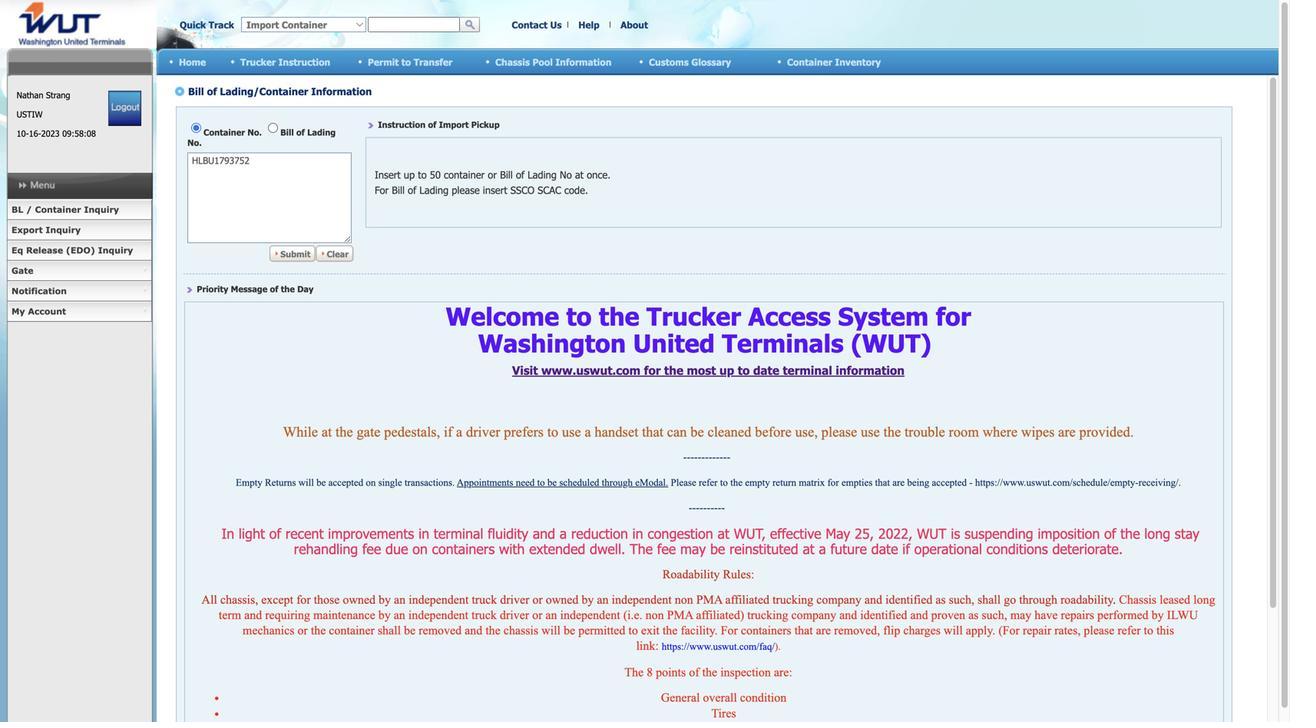Task type: vqa. For each thing, say whether or not it's contained in the screenshot.
EQ RELEASE (EDO) INQUIRY at the top of page
yes



Task type: locate. For each thing, give the bounding box(es) containing it.
permit to transfer
[[368, 56, 453, 67]]

1 vertical spatial container
[[35, 204, 81, 215]]

None text field
[[368, 17, 460, 32]]

inquiry
[[84, 204, 119, 215], [46, 225, 81, 235], [98, 245, 133, 255]]

chassis pool information
[[496, 56, 612, 67]]

09:58:08
[[62, 128, 96, 139]]

nathan
[[17, 90, 43, 100]]

container inventory
[[788, 56, 881, 67]]

1 vertical spatial inquiry
[[46, 225, 81, 235]]

customs glossary
[[649, 56, 731, 67]]

inquiry for container
[[84, 204, 119, 215]]

inquiry down bl / container inquiry at left
[[46, 225, 81, 235]]

my account
[[12, 306, 66, 317]]

inquiry right "(edo)"
[[98, 245, 133, 255]]

container
[[788, 56, 833, 67], [35, 204, 81, 215]]

trucker instruction
[[240, 56, 331, 67]]

container up 'export inquiry'
[[35, 204, 81, 215]]

inquiry up the "export inquiry" link
[[84, 204, 119, 215]]

bl / container inquiry link
[[7, 200, 152, 220]]

export
[[12, 225, 43, 235]]

permit
[[368, 56, 399, 67]]

my
[[12, 306, 25, 317]]

(edo)
[[66, 245, 95, 255]]

notification link
[[7, 281, 152, 302]]

bl
[[12, 204, 23, 215]]

chassis
[[496, 56, 530, 67]]

10-
[[17, 128, 29, 139]]

information
[[556, 56, 612, 67]]

/
[[26, 204, 32, 215]]

container left inventory
[[788, 56, 833, 67]]

contact us
[[512, 19, 562, 30]]

gate
[[12, 265, 33, 276]]

gate link
[[7, 261, 152, 281]]

0 horizontal spatial container
[[35, 204, 81, 215]]

home
[[179, 56, 206, 67]]

16-
[[29, 128, 41, 139]]

2023
[[41, 128, 60, 139]]

2 vertical spatial inquiry
[[98, 245, 133, 255]]

trucker
[[240, 56, 276, 67]]

inquiry for (edo)
[[98, 245, 133, 255]]

release
[[26, 245, 63, 255]]

0 vertical spatial inquiry
[[84, 204, 119, 215]]

1 horizontal spatial container
[[788, 56, 833, 67]]



Task type: describe. For each thing, give the bounding box(es) containing it.
eq release (edo) inquiry
[[12, 245, 133, 255]]

notification
[[12, 286, 67, 296]]

instruction
[[279, 56, 331, 67]]

contact us link
[[512, 19, 562, 30]]

glossary
[[692, 56, 731, 67]]

bl / container inquiry
[[12, 204, 119, 215]]

nathan strang
[[17, 90, 70, 100]]

ustiw
[[17, 109, 43, 119]]

to
[[402, 56, 411, 67]]

inventory
[[835, 56, 881, 67]]

quick track
[[180, 19, 234, 30]]

login image
[[109, 91, 142, 126]]

eq
[[12, 245, 23, 255]]

pool
[[533, 56, 553, 67]]

export inquiry
[[12, 225, 81, 235]]

about
[[621, 19, 648, 30]]

0 vertical spatial container
[[788, 56, 833, 67]]

my account link
[[7, 302, 152, 322]]

help link
[[579, 19, 600, 30]]

us
[[551, 19, 562, 30]]

help
[[579, 19, 600, 30]]

export inquiry link
[[7, 220, 152, 240]]

about link
[[621, 19, 648, 30]]

transfer
[[414, 56, 453, 67]]

10-16-2023 09:58:08
[[17, 128, 96, 139]]

quick
[[180, 19, 206, 30]]

contact
[[512, 19, 548, 30]]

strang
[[46, 90, 70, 100]]

track
[[209, 19, 234, 30]]

account
[[28, 306, 66, 317]]

customs
[[649, 56, 689, 67]]

eq release (edo) inquiry link
[[7, 240, 152, 261]]



